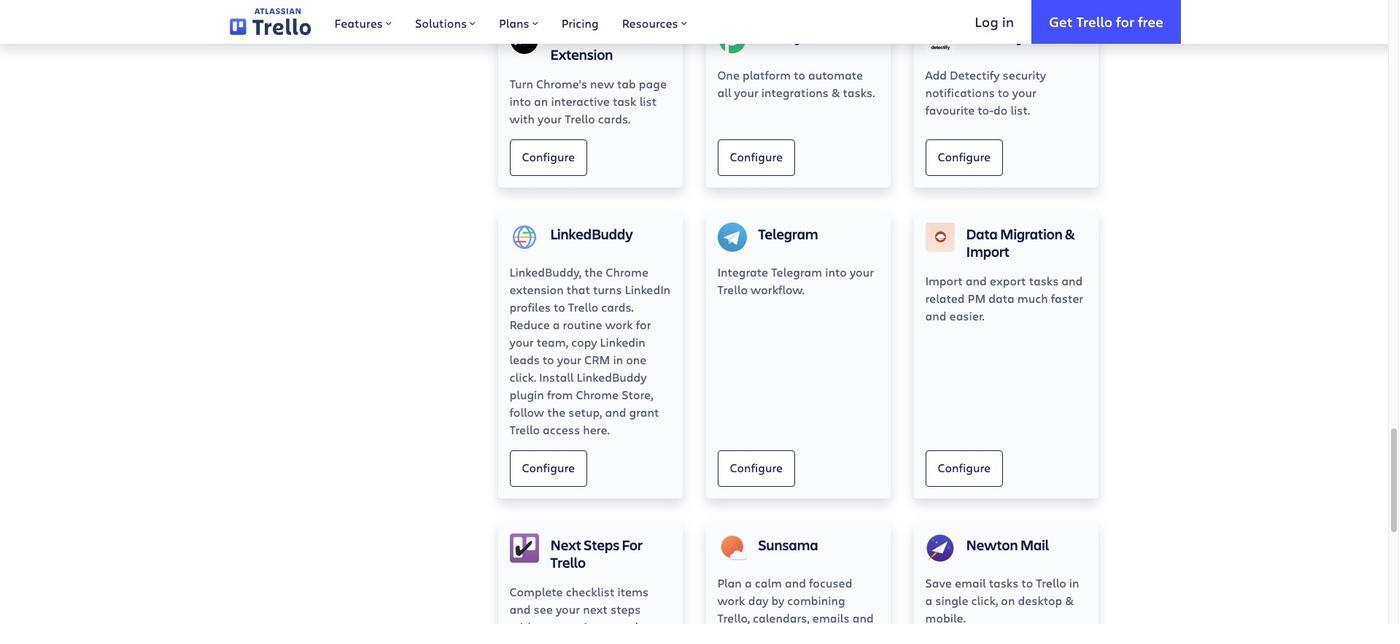 Task type: describe. For each thing, give the bounding box(es) containing it.
& inside one platform to automate all your integrations & tasks.
[[832, 85, 841, 100]]

store,
[[622, 387, 654, 402]]

your inside turn chrome's new tab page into an interactive task list with your trello cards.
[[538, 111, 562, 126]]

configure for linkedbuddy
[[522, 460, 575, 475]]

linkedbuddy,
[[510, 264, 582, 279]]

taco browser extension
[[551, 27, 636, 64]]

0 vertical spatial telegram
[[759, 224, 819, 244]]

configure for pabbly connect
[[730, 149, 783, 164]]

in inside log in link
[[1003, 12, 1015, 30]]

task
[[613, 93, 637, 109]]

calendars,
[[753, 610, 810, 624]]

platform
[[743, 67, 791, 82]]

to inside add detectify security notifications to your favourite to-do list.
[[998, 85, 1010, 100]]

tasks.
[[843, 85, 875, 100]]

one platform to automate all your integrations & tasks.
[[718, 67, 875, 100]]

to inside save email tasks to trello in a single click, on desktop & mobile.
[[1022, 575, 1034, 590]]

a inside save email tasks to trello in a single click, on desktop & mobile.
[[926, 593, 933, 608]]

page
[[639, 76, 667, 91]]

in inside linkedbuddy, the chrome extension that turns linkedin profiles to trello cards. reduce a routine work for your team, copy linkedin leads to your crm in one click. install linkedbuddy plugin from chrome store, follow the setup, and grant trello access here.
[[613, 352, 623, 367]]

steps
[[584, 535, 620, 555]]

focused
[[809, 575, 853, 590]]

notifications
[[926, 85, 995, 100]]

linkedbuddy inside linkedbuddy, the chrome extension that turns linkedin profiles to trello cards. reduce a routine work for your team, copy linkedin leads to your crm in one click. install linkedbuddy plugin from chrome store, follow the setup, and grant trello access here.
[[577, 369, 647, 385]]

install
[[539, 369, 574, 385]]

migration
[[1001, 224, 1063, 244]]

integrate
[[718, 264, 769, 279]]

1 horizontal spatial for
[[1117, 12, 1135, 30]]

work inside plan a calm and focused work day by combining trello, calendars, emails a
[[718, 593, 746, 608]]

chrome's
[[536, 76, 588, 91]]

resources button
[[611, 0, 699, 44]]

and down related
[[926, 308, 947, 323]]

plan
[[718, 575, 742, 590]]

your inside add detectify security notifications to your favourite to-do list.
[[1013, 85, 1037, 100]]

configure link for telegram
[[718, 450, 796, 487]]

related
[[926, 290, 965, 306]]

security
[[1003, 67, 1047, 82]]

for
[[622, 535, 643, 555]]

emails
[[813, 610, 850, 624]]

add
[[926, 67, 947, 82]]

new
[[591, 76, 615, 91]]

resources
[[622, 15, 679, 31]]

follow
[[510, 404, 545, 420]]

desktop
[[1019, 593, 1063, 608]]

pabbly connect
[[759, 27, 858, 47]]

favourite
[[926, 102, 975, 117]]

0 vertical spatial the
[[585, 264, 603, 279]]

day
[[749, 593, 769, 608]]

list.
[[1011, 102, 1031, 117]]

configure link for taco browser extension
[[510, 139, 588, 176]]

linkedin
[[600, 334, 646, 350]]

trello inside next steps for trello
[[551, 552, 586, 572]]

to inside one platform to automate all your integrations & tasks.
[[794, 67, 806, 82]]

card.
[[614, 619, 641, 624]]

much
[[1018, 290, 1049, 306]]

linkedbuddy, the chrome extension that turns linkedin profiles to trello cards. reduce a routine work for your team, copy linkedin leads to your crm in one click. install linkedbuddy plugin from chrome store, follow the setup, and grant trello access here.
[[510, 264, 671, 437]]

browser
[[582, 27, 636, 47]]

log
[[975, 12, 999, 30]]

turn
[[510, 76, 534, 91]]

and inside plan a calm and focused work day by combining trello, calendars, emails a
[[785, 575, 807, 590]]

with
[[510, 111, 535, 126]]

steps
[[611, 601, 641, 617]]

your inside integrate telegram into your trello workflow.
[[850, 264, 875, 279]]

your inside complete checklist items and see your next steps without opening a card.
[[556, 601, 580, 617]]

data
[[967, 224, 998, 244]]

taco
[[551, 27, 580, 47]]

a inside plan a calm and focused work day by combining trello, calendars, emails a
[[745, 575, 752, 590]]

sunsama
[[759, 535, 819, 555]]

reduce
[[510, 317, 550, 332]]

mail
[[1021, 535, 1050, 555]]

without
[[510, 619, 554, 624]]

integrations
[[762, 85, 829, 100]]

log in link
[[958, 0, 1032, 44]]

do
[[994, 102, 1008, 117]]

save email tasks to trello in a single click, on desktop & mobile.
[[926, 575, 1080, 624]]

into inside turn chrome's new tab page into an interactive task list with your trello cards.
[[510, 93, 531, 109]]

plugin
[[510, 387, 544, 402]]

all
[[718, 85, 732, 100]]

grant
[[630, 404, 659, 420]]

here.
[[583, 422, 610, 437]]

1 vertical spatial the
[[548, 404, 566, 420]]

click,
[[972, 593, 999, 608]]

connect
[[806, 27, 858, 47]]

0 vertical spatial linkedbuddy
[[551, 224, 633, 244]]

save
[[926, 575, 952, 590]]

pricing link
[[550, 0, 611, 44]]

automate
[[809, 67, 864, 82]]

configure for data migration & import
[[938, 460, 991, 475]]

setup,
[[569, 404, 602, 420]]

trello up routine
[[568, 299, 599, 314]]

to down team,
[[543, 352, 554, 367]]

configure link for data migration & import
[[926, 450, 1004, 487]]

newton
[[967, 535, 1019, 555]]

workflow.
[[751, 282, 805, 297]]

crm
[[585, 352, 611, 367]]

tab
[[618, 76, 636, 91]]

cards. inside turn chrome's new tab page into an interactive task list with your trello cards.
[[598, 111, 631, 126]]

one
[[718, 67, 740, 82]]

extension
[[551, 44, 613, 64]]

turns
[[593, 282, 622, 297]]

interactive
[[551, 93, 610, 109]]

configure for telegram
[[730, 460, 783, 475]]

configure link for pabbly connect
[[718, 139, 796, 176]]

easier.
[[950, 308, 985, 323]]

in inside save email tasks to trello in a single click, on desktop & mobile.
[[1070, 575, 1080, 590]]



Task type: vqa. For each thing, say whether or not it's contained in the screenshot.


Task type: locate. For each thing, give the bounding box(es) containing it.
work up linkedin
[[606, 317, 633, 332]]

and up faster
[[1062, 273, 1083, 288]]

export
[[990, 273, 1027, 288]]

that
[[567, 282, 591, 297]]

tasks inside import and export tasks and related pm data much faster and easier.
[[1030, 273, 1059, 288]]

work inside linkedbuddy, the chrome extension that turns linkedin profiles to trello cards. reduce a routine work for your team, copy linkedin leads to your crm in one click. install linkedbuddy plugin from chrome store, follow the setup, and grant trello access here.
[[606, 317, 633, 332]]

linkedbuddy down crm
[[577, 369, 647, 385]]

and inside linkedbuddy, the chrome extension that turns linkedin profiles to trello cards. reduce a routine work for your team, copy linkedin leads to your crm in one click. install linkedbuddy plugin from chrome store, follow the setup, and grant trello access here.
[[605, 404, 627, 420]]

import
[[967, 241, 1010, 261], [926, 273, 963, 288]]

the up turns on the top left
[[585, 264, 603, 279]]

tasks up on
[[989, 575, 1019, 590]]

cards. down turns on the top left
[[602, 299, 634, 314]]

1 vertical spatial in
[[613, 352, 623, 367]]

1 vertical spatial linkedbuddy
[[577, 369, 647, 385]]

configure for taco browser extension
[[522, 149, 575, 164]]

1 vertical spatial cards.
[[602, 299, 634, 314]]

configure
[[522, 149, 575, 164], [730, 149, 783, 164], [938, 149, 991, 164], [522, 460, 575, 475], [730, 460, 783, 475], [938, 460, 991, 475]]

& down automate
[[832, 85, 841, 100]]

0 vertical spatial tasks
[[1030, 273, 1059, 288]]

to down the extension
[[554, 299, 566, 314]]

get
[[1050, 12, 1073, 30]]

1 vertical spatial telegram
[[772, 264, 823, 279]]

pm
[[968, 290, 986, 306]]

telegram up integrate telegram into your trello workflow.
[[759, 224, 819, 244]]

telegram
[[759, 224, 819, 244], [772, 264, 823, 279]]

2 vertical spatial &
[[1066, 593, 1074, 608]]

the down from
[[548, 404, 566, 420]]

add detectify security notifications to your favourite to-do list.
[[926, 67, 1047, 117]]

on
[[1002, 593, 1016, 608]]

trello up "checklist"
[[551, 552, 586, 572]]

trello down the integrate
[[718, 282, 748, 297]]

0 horizontal spatial for
[[636, 317, 652, 332]]

0 vertical spatial import
[[967, 241, 1010, 261]]

your
[[735, 85, 759, 100], [1013, 85, 1037, 100], [538, 111, 562, 126], [850, 264, 875, 279], [510, 334, 534, 350], [557, 352, 582, 367], [556, 601, 580, 617]]

for up linkedin
[[636, 317, 652, 332]]

0 vertical spatial work
[[606, 317, 633, 332]]

a inside linkedbuddy, the chrome extension that turns linkedin profiles to trello cards. reduce a routine work for your team, copy linkedin leads to your crm in one click. install linkedbuddy plugin from chrome store, follow the setup, and grant trello access here.
[[553, 317, 560, 332]]

trello inside save email tasks to trello in a single click, on desktop & mobile.
[[1037, 575, 1067, 590]]

work
[[606, 317, 633, 332], [718, 593, 746, 608]]

solutions
[[415, 15, 467, 31]]

plans
[[499, 15, 530, 31]]

copy
[[572, 334, 597, 350]]

0 horizontal spatial work
[[606, 317, 633, 332]]

1 vertical spatial &
[[1066, 224, 1076, 244]]

telegram inside integrate telegram into your trello workflow.
[[772, 264, 823, 279]]

telegram up the workflow.
[[772, 264, 823, 279]]

for
[[1117, 12, 1135, 30], [636, 317, 652, 332]]

trello inside integrate telegram into your trello workflow.
[[718, 282, 748, 297]]

to up do at top right
[[998, 85, 1010, 100]]

opening
[[557, 619, 601, 624]]

detectify
[[967, 27, 1025, 47], [950, 67, 1000, 82]]

1 horizontal spatial tasks
[[1030, 273, 1059, 288]]

detectify up notifications
[[950, 67, 1000, 82]]

1 vertical spatial into
[[826, 264, 847, 279]]

tasks
[[1030, 273, 1059, 288], [989, 575, 1019, 590]]

data migration & import
[[967, 224, 1076, 261]]

see
[[534, 601, 553, 617]]

cards. down task
[[598, 111, 631, 126]]

faster
[[1052, 290, 1084, 306]]

0 horizontal spatial import
[[926, 273, 963, 288]]

routine
[[563, 317, 603, 332]]

profiles
[[510, 299, 551, 314]]

get trello for free
[[1050, 12, 1164, 30]]

atlassian trello image
[[230, 8, 311, 36]]

1 horizontal spatial in
[[1003, 12, 1015, 30]]

0 vertical spatial &
[[832, 85, 841, 100]]

chrome up the setup,
[[576, 387, 619, 402]]

trello,
[[718, 610, 750, 624]]

pricing
[[562, 15, 599, 31]]

features
[[335, 15, 383, 31]]

combining
[[788, 593, 846, 608]]

in
[[1003, 12, 1015, 30], [613, 352, 623, 367], [1070, 575, 1080, 590]]

access
[[543, 422, 580, 437]]

configure link for detectify
[[926, 139, 1004, 176]]

into
[[510, 93, 531, 109], [826, 264, 847, 279]]

1 vertical spatial tasks
[[989, 575, 1019, 590]]

import inside data migration & import
[[967, 241, 1010, 261]]

one
[[626, 352, 647, 367]]

newton mail
[[967, 535, 1050, 555]]

0 vertical spatial chrome
[[606, 264, 649, 279]]

log in
[[975, 12, 1015, 30]]

items
[[618, 584, 649, 599]]

mobile.
[[926, 610, 966, 624]]

a right "plan"
[[745, 575, 752, 590]]

a up team,
[[553, 317, 560, 332]]

1 horizontal spatial into
[[826, 264, 847, 279]]

and inside complete checklist items and see your next steps without opening a card.
[[510, 601, 531, 617]]

turn chrome's new tab page into an interactive task list with your trello cards.
[[510, 76, 667, 126]]

team,
[[537, 334, 569, 350]]

0 vertical spatial cards.
[[598, 111, 631, 126]]

0 horizontal spatial in
[[613, 352, 623, 367]]

0 vertical spatial detectify
[[967, 27, 1025, 47]]

& inside data migration & import
[[1066, 224, 1076, 244]]

cards. inside linkedbuddy, the chrome extension that turns linkedin profiles to trello cards. reduce a routine work for your team, copy linkedin leads to your crm in one click. install linkedbuddy plugin from chrome store, follow the setup, and grant trello access here.
[[602, 299, 634, 314]]

1 vertical spatial chrome
[[576, 387, 619, 402]]

1 vertical spatial work
[[718, 593, 746, 608]]

to up desktop
[[1022, 575, 1034, 590]]

a down next
[[604, 619, 612, 624]]

& right desktop
[[1066, 593, 1074, 608]]

work up trello,
[[718, 593, 746, 608]]

0 vertical spatial into
[[510, 93, 531, 109]]

1 horizontal spatial import
[[967, 241, 1010, 261]]

from
[[547, 387, 573, 402]]

a inside complete checklist items and see your next steps without opening a card.
[[604, 619, 612, 624]]

1 vertical spatial for
[[636, 317, 652, 332]]

calm
[[755, 575, 782, 590]]

chrome up turns on the top left
[[606, 264, 649, 279]]

your inside one platform to automate all your integrations & tasks.
[[735, 85, 759, 100]]

linkedin
[[625, 282, 671, 297]]

to-
[[978, 102, 994, 117]]

configure link for linkedbuddy
[[510, 450, 588, 487]]

complete
[[510, 584, 563, 599]]

to
[[794, 67, 806, 82], [998, 85, 1010, 100], [554, 299, 566, 314], [543, 352, 554, 367], [1022, 575, 1034, 590]]

0 vertical spatial in
[[1003, 12, 1015, 30]]

1 horizontal spatial work
[[718, 593, 746, 608]]

next steps for trello
[[551, 535, 643, 572]]

for inside linkedbuddy, the chrome extension that turns linkedin profiles to trello cards. reduce a routine work for your team, copy linkedin leads to your crm in one click. install linkedbuddy plugin from chrome store, follow the setup, and grant trello access here.
[[636, 317, 652, 332]]

extension
[[510, 282, 564, 297]]

import up related
[[926, 273, 963, 288]]

configure for detectify
[[938, 149, 991, 164]]

plans button
[[488, 0, 550, 44]]

&
[[832, 85, 841, 100], [1066, 224, 1076, 244], [1066, 593, 1074, 608]]

2 horizontal spatial in
[[1070, 575, 1080, 590]]

for left free
[[1117, 12, 1135, 30]]

chrome
[[606, 264, 649, 279], [576, 387, 619, 402]]

to up integrations at the top right of page
[[794, 67, 806, 82]]

a down save
[[926, 593, 933, 608]]

1 vertical spatial detectify
[[950, 67, 1000, 82]]

a
[[553, 317, 560, 332], [745, 575, 752, 590], [926, 593, 933, 608], [604, 619, 612, 624]]

list
[[640, 93, 657, 109]]

by
[[772, 593, 785, 608]]

data
[[989, 290, 1015, 306]]

complete checklist items and see your next steps without opening a card.
[[510, 584, 649, 624]]

cards.
[[598, 111, 631, 126], [602, 299, 634, 314]]

and right calm
[[785, 575, 807, 590]]

single
[[936, 593, 969, 608]]

linkedbuddy up that
[[551, 224, 633, 244]]

trello right get on the top right of page
[[1077, 12, 1113, 30]]

features button
[[323, 0, 404, 44]]

trello inside turn chrome's new tab page into an interactive task list with your trello cards.
[[565, 111, 595, 126]]

0 horizontal spatial tasks
[[989, 575, 1019, 590]]

trello down 'interactive'
[[565, 111, 595, 126]]

next
[[583, 601, 608, 617]]

an
[[534, 93, 548, 109]]

2 vertical spatial in
[[1070, 575, 1080, 590]]

trello up desktop
[[1037, 575, 1067, 590]]

import up export
[[967, 241, 1010, 261]]

trello
[[1077, 12, 1113, 30], [565, 111, 595, 126], [718, 282, 748, 297], [568, 299, 599, 314], [510, 422, 540, 437], [551, 552, 586, 572], [1037, 575, 1067, 590]]

solutions button
[[404, 0, 488, 44]]

and up here.
[[605, 404, 627, 420]]

tasks up much
[[1030, 273, 1059, 288]]

get trello for free link
[[1032, 0, 1182, 44]]

leads
[[510, 352, 540, 367]]

1 horizontal spatial the
[[585, 264, 603, 279]]

1 vertical spatial import
[[926, 273, 963, 288]]

0 horizontal spatial the
[[548, 404, 566, 420]]

pabbly
[[759, 27, 803, 47]]

and up pm
[[966, 273, 987, 288]]

& right migration
[[1066, 224, 1076, 244]]

0 vertical spatial for
[[1117, 12, 1135, 30]]

& inside save email tasks to trello in a single click, on desktop & mobile.
[[1066, 593, 1074, 608]]

click.
[[510, 369, 537, 385]]

and up without
[[510, 601, 531, 617]]

0 horizontal spatial into
[[510, 93, 531, 109]]

tasks inside save email tasks to trello in a single click, on desktop & mobile.
[[989, 575, 1019, 590]]

detectify up security
[[967, 27, 1025, 47]]

trello down follow
[[510, 422, 540, 437]]

detectify inside add detectify security notifications to your favourite to-do list.
[[950, 67, 1000, 82]]

import inside import and export tasks and related pm data much faster and easier.
[[926, 273, 963, 288]]

into inside integrate telegram into your trello workflow.
[[826, 264, 847, 279]]



